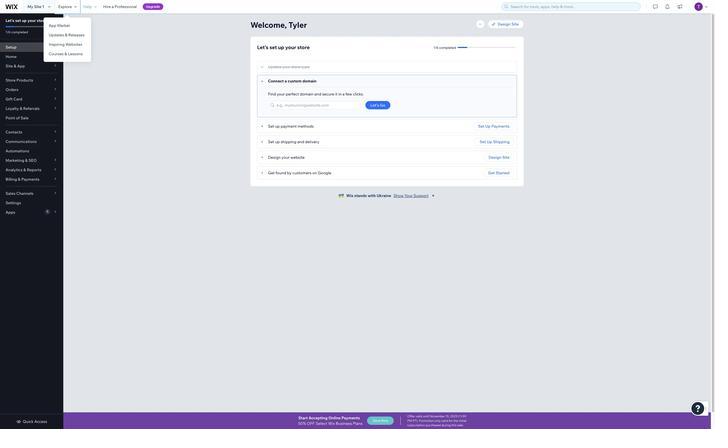 Task type: describe. For each thing, give the bounding box(es) containing it.
1 vertical spatial store
[[298, 44, 310, 51]]

0 horizontal spatial valid
[[416, 415, 423, 419]]

marketing
[[6, 158, 24, 163]]

releases
[[68, 33, 85, 38]]

1 inside sidebar "element"
[[47, 210, 48, 214]]

design inside design site link
[[498, 22, 511, 27]]

set for set up shipping
[[480, 140, 486, 145]]

go
[[380, 103, 386, 108]]

set up shipping
[[480, 140, 510, 145]]

now
[[381, 419, 388, 423]]

custom
[[288, 79, 302, 84]]

start accepting online payments 50% off select wix business plans
[[299, 416, 363, 427]]

2023
[[451, 415, 458, 419]]

sale.
[[458, 424, 464, 428]]

app market link
[[44, 21, 91, 30]]

only
[[435, 419, 441, 423]]

sales
[[6, 191, 15, 196]]

home link
[[0, 52, 63, 61]]

design site link
[[488, 20, 524, 28]]

up left payment
[[275, 124, 280, 129]]

site inside design site link
[[512, 22, 519, 27]]

let's inside sidebar "element"
[[6, 18, 14, 23]]

initial
[[459, 419, 467, 423]]

set up payment methods
[[268, 124, 314, 129]]

gift card
[[6, 97, 22, 102]]

design inside design site 'button'
[[489, 155, 502, 160]]

& for loyalty
[[20, 106, 22, 111]]

1 vertical spatial 1/6 completed
[[434, 45, 456, 50]]

1 horizontal spatial set
[[270, 44, 277, 51]]

your for update
[[283, 64, 291, 69]]

my site 1
[[28, 4, 44, 9]]

my
[[28, 4, 33, 9]]

access
[[34, 420, 47, 425]]

& for marketing
[[25, 158, 28, 163]]

pt).
[[413, 419, 419, 423]]

1 horizontal spatial completed
[[440, 45, 456, 50]]

point of sale
[[6, 116, 29, 121]]

completed inside sidebar "element"
[[11, 30, 28, 34]]

find
[[268, 92, 276, 97]]

offer valid until november 15, 2023 (11:59 pm pt). promotion only valid for the initial subscription purchased during this sale.
[[408, 415, 467, 428]]

hire
[[103, 4, 111, 9]]

updates
[[49, 33, 64, 38]]

2 vertical spatial store
[[291, 64, 301, 69]]

during
[[442, 424, 451, 428]]

type
[[302, 64, 310, 69]]

payments for billing & payments
[[21, 177, 39, 182]]

it
[[335, 92, 338, 97]]

design site inside design site link
[[498, 22, 519, 27]]

find your perfect domain and secure it in a few clicks.
[[268, 92, 364, 97]]

loyalty & referrals
[[6, 106, 40, 111]]

50%
[[299, 422, 306, 427]]

design site inside design site 'button'
[[489, 155, 510, 160]]

professional
[[115, 4, 137, 9]]

1 horizontal spatial 1/6
[[434, 45, 439, 50]]

analytics & reports button
[[0, 165, 63, 175]]

1 horizontal spatial let's
[[257, 44, 269, 51]]

billing & payments
[[6, 177, 39, 182]]

websites
[[66, 42, 82, 47]]

welcome, tyler
[[251, 20, 307, 30]]

off
[[307, 422, 315, 427]]

of
[[16, 116, 20, 121]]

gift card button
[[0, 94, 63, 104]]

Search for tools, apps, help & more... field
[[509, 3, 639, 11]]

until
[[423, 415, 430, 419]]

hire a professional
[[103, 4, 137, 9]]

welcome,
[[251, 20, 287, 30]]

2 vertical spatial a
[[343, 92, 345, 97]]

shipping
[[281, 140, 297, 145]]

& for billing
[[18, 177, 20, 182]]

save now button
[[367, 417, 394, 425]]

communications
[[6, 139, 37, 144]]

get for get found by customers on google
[[268, 171, 275, 176]]

& for courses
[[65, 51, 67, 56]]

save
[[373, 419, 381, 423]]

set inside sidebar "element"
[[15, 18, 21, 23]]

accepting
[[309, 416, 328, 421]]

marketing & seo button
[[0, 156, 63, 165]]

set up payments
[[478, 124, 510, 129]]

delivery
[[305, 140, 320, 145]]

set for set up payment methods
[[268, 124, 274, 129]]

quick
[[23, 420, 34, 425]]

the
[[454, 419, 458, 423]]

app market
[[49, 23, 70, 28]]

referrals
[[23, 106, 40, 111]]

site & app
[[6, 64, 25, 69]]

update your store type
[[268, 64, 310, 69]]

perfect
[[286, 92, 299, 97]]

help
[[83, 4, 92, 9]]

google
[[318, 171, 332, 176]]

1 horizontal spatial valid
[[442, 419, 448, 423]]

hire a professional link
[[100, 0, 140, 13]]

loyalty & referrals button
[[0, 104, 63, 113]]

0 horizontal spatial and
[[297, 140, 304, 145]]

marketing & seo
[[6, 158, 37, 163]]

& for analytics
[[23, 168, 26, 173]]

let's set up your store inside sidebar "element"
[[6, 18, 47, 23]]

orders button
[[0, 85, 63, 94]]

let's inside button
[[371, 103, 379, 108]]

channels
[[16, 191, 33, 196]]

upgrade
[[146, 4, 160, 9]]

a for custom
[[285, 79, 287, 84]]

by
[[287, 171, 292, 176]]

settings
[[6, 201, 21, 206]]

upgrade button
[[143, 3, 163, 10]]

get started button
[[484, 169, 515, 177]]

up left shipping
[[275, 140, 280, 145]]

1/6 inside sidebar "element"
[[6, 30, 11, 34]]

site inside 'site & app' dropdown button
[[6, 64, 13, 69]]

customers
[[293, 171, 312, 176]]

gift
[[6, 97, 13, 102]]



Task type: locate. For each thing, give the bounding box(es) containing it.
1 vertical spatial completed
[[440, 45, 456, 50]]

& right the loyalty
[[20, 106, 22, 111]]

payments for set up payments
[[492, 124, 510, 129]]

your
[[405, 193, 413, 198]]

purchased
[[426, 424, 441, 428]]

set
[[268, 124, 274, 129], [478, 124, 485, 129], [268, 140, 274, 145], [480, 140, 486, 145]]

sales channels button
[[0, 189, 63, 198]]

explore
[[58, 4, 72, 9]]

1 vertical spatial 1/6
[[434, 45, 439, 50]]

0 vertical spatial set
[[15, 18, 21, 23]]

0 vertical spatial valid
[[416, 415, 423, 419]]

up for payments
[[486, 124, 491, 129]]

billing & payments button
[[0, 175, 63, 184]]

let's left 'go'
[[371, 103, 379, 108]]

1 horizontal spatial wix
[[347, 193, 354, 198]]

0 vertical spatial 1
[[42, 4, 44, 9]]

set for set up shipping and delivery
[[268, 140, 274, 145]]

2 vertical spatial payments
[[342, 416, 360, 421]]

0 vertical spatial 1/6
[[6, 30, 11, 34]]

a right 'in'
[[343, 92, 345, 97]]

& right billing
[[18, 177, 20, 182]]

& down home on the top left
[[14, 64, 16, 69]]

1 horizontal spatial get
[[489, 171, 495, 176]]

0 horizontal spatial 1/6 completed
[[6, 30, 28, 34]]

few
[[346, 92, 352, 97]]

1 right the my on the top left of the page
[[42, 4, 44, 9]]

set for set up payments
[[478, 124, 485, 129]]

home
[[6, 54, 17, 59]]

1 vertical spatial let's
[[257, 44, 269, 51]]

let's up update
[[257, 44, 269, 51]]

domain for perfect
[[300, 92, 314, 97]]

plans
[[353, 422, 363, 427]]

store down my site 1
[[37, 18, 47, 23]]

store
[[6, 78, 16, 83]]

get
[[268, 171, 275, 176], [489, 171, 495, 176]]

setup
[[6, 45, 17, 50]]

your
[[28, 18, 36, 23], [286, 44, 296, 51], [283, 64, 291, 69], [277, 92, 285, 97], [282, 155, 290, 160]]

app inside 'site & app' dropdown button
[[17, 64, 25, 69]]

get left started
[[489, 171, 495, 176]]

0 vertical spatial 1/6 completed
[[6, 30, 28, 34]]

store left type
[[291, 64, 301, 69]]

connect a custom domain
[[268, 79, 317, 84]]

your inside sidebar "element"
[[28, 18, 36, 23]]

15,
[[446, 415, 450, 419]]

0 horizontal spatial let's set up your store
[[6, 18, 47, 23]]

1 horizontal spatial and
[[315, 92, 321, 97]]

0 vertical spatial store
[[37, 18, 47, 23]]

wix down online
[[328, 422, 335, 427]]

0 horizontal spatial a
[[112, 4, 114, 9]]

contacts button
[[0, 128, 63, 137]]

your right update
[[283, 64, 291, 69]]

on
[[313, 171, 317, 176]]

1 vertical spatial 1
[[47, 210, 48, 214]]

seo
[[29, 158, 37, 163]]

1 horizontal spatial app
[[49, 23, 56, 28]]

& for updates
[[65, 33, 68, 38]]

set inside the set up shipping button
[[480, 140, 486, 145]]

1 horizontal spatial payments
[[342, 416, 360, 421]]

up for shipping
[[487, 140, 492, 145]]

set up setup
[[15, 18, 21, 23]]

domain for custom
[[303, 79, 317, 84]]

up inside sidebar "element"
[[22, 18, 27, 23]]

get left 'found'
[[268, 171, 275, 176]]

get found by customers on google
[[268, 171, 332, 176]]

support
[[414, 193, 429, 198]]

let's go
[[371, 103, 386, 108]]

a right hire
[[112, 4, 114, 9]]

billing
[[6, 177, 17, 182]]

0 vertical spatial design site
[[498, 22, 519, 27]]

get started
[[489, 171, 510, 176]]

get inside "button"
[[489, 171, 495, 176]]

show
[[394, 193, 404, 198]]

get for get started
[[489, 171, 495, 176]]

0 horizontal spatial get
[[268, 171, 275, 176]]

quick access
[[23, 420, 47, 425]]

let's set up your store down the my on the top left of the page
[[6, 18, 47, 23]]

setup link
[[0, 43, 63, 52]]

and
[[315, 92, 321, 97], [297, 140, 304, 145]]

& left 'seo'
[[25, 158, 28, 163]]

app up updates
[[49, 23, 56, 28]]

app down home link
[[17, 64, 25, 69]]

let's
[[6, 18, 14, 23], [257, 44, 269, 51], [371, 103, 379, 108]]

a for professional
[[112, 4, 114, 9]]

1 vertical spatial wix
[[328, 422, 335, 427]]

payments down analytics & reports popup button
[[21, 177, 39, 182]]

and left secure
[[315, 92, 321, 97]]

quick access button
[[16, 420, 47, 425]]

0 vertical spatial app
[[49, 23, 56, 28]]

payment
[[281, 124, 297, 129]]

0 vertical spatial and
[[315, 92, 321, 97]]

loyalty
[[6, 106, 19, 111]]

contacts
[[6, 130, 22, 135]]

payments up shipping
[[492, 124, 510, 129]]

0 horizontal spatial payments
[[21, 177, 39, 182]]

your for find
[[277, 92, 285, 97]]

started
[[496, 171, 510, 176]]

save now
[[373, 419, 388, 423]]

in
[[339, 92, 342, 97]]

set up update
[[270, 44, 277, 51]]

point of sale link
[[0, 113, 63, 123]]

app
[[49, 23, 56, 28], [17, 64, 25, 69]]

a
[[112, 4, 114, 9], [285, 79, 287, 84], [343, 92, 345, 97]]

0 horizontal spatial app
[[17, 64, 25, 69]]

2 vertical spatial let's
[[371, 103, 379, 108]]

1 horizontal spatial 1
[[47, 210, 48, 214]]

0 vertical spatial domain
[[303, 79, 317, 84]]

1 vertical spatial let's set up your store
[[257, 44, 310, 51]]

& down inspiring websites in the left top of the page
[[65, 51, 67, 56]]

courses & lessons
[[49, 51, 83, 56]]

sale
[[21, 116, 29, 121]]

app inside app market link
[[49, 23, 56, 28]]

wix left the stands
[[347, 193, 354, 198]]

your down the my on the top left of the page
[[28, 18, 36, 23]]

1 vertical spatial domain
[[300, 92, 314, 97]]

& inside "popup button"
[[18, 177, 20, 182]]

pm
[[408, 419, 412, 423]]

domain right perfect
[[300, 92, 314, 97]]

select
[[316, 422, 328, 427]]

1 vertical spatial and
[[297, 140, 304, 145]]

0 vertical spatial completed
[[11, 30, 28, 34]]

store products
[[6, 78, 33, 83]]

0 horizontal spatial let's
[[6, 18, 14, 23]]

1 get from the left
[[268, 171, 275, 176]]

let's set up your store up 'update your store type'
[[257, 44, 310, 51]]

1 vertical spatial payments
[[21, 177, 39, 182]]

automations link
[[0, 146, 63, 156]]

up left shipping
[[487, 140, 492, 145]]

wix inside 'start accepting online payments 50% off select wix business plans'
[[328, 422, 335, 427]]

design site button
[[484, 153, 515, 162]]

e.g., mystunningwebsite.com field
[[275, 101, 359, 109]]

market
[[57, 23, 70, 28]]

2 horizontal spatial a
[[343, 92, 345, 97]]

0 vertical spatial up
[[486, 124, 491, 129]]

0 vertical spatial payments
[[492, 124, 510, 129]]

offer
[[408, 415, 415, 419]]

& for site
[[14, 64, 16, 69]]

connect
[[268, 79, 284, 84]]

reports
[[27, 168, 41, 173]]

0 vertical spatial let's
[[6, 18, 14, 23]]

subscription
[[408, 424, 425, 428]]

0 horizontal spatial 1
[[42, 4, 44, 9]]

your right find
[[277, 92, 285, 97]]

for
[[449, 419, 453, 423]]

0 horizontal spatial completed
[[11, 30, 28, 34]]

0 horizontal spatial 1/6
[[6, 30, 11, 34]]

business
[[336, 422, 352, 427]]

a left custom
[[285, 79, 287, 84]]

1 horizontal spatial 1/6 completed
[[434, 45, 456, 50]]

valid up pt).
[[416, 415, 423, 419]]

promotion
[[419, 419, 434, 423]]

up up setup 'link'
[[22, 18, 27, 23]]

ukraine
[[377, 193, 391, 198]]

updates & releases
[[49, 33, 85, 38]]

0 vertical spatial let's set up your store
[[6, 18, 47, 23]]

courses
[[49, 51, 64, 56]]

1 vertical spatial app
[[17, 64, 25, 69]]

domain
[[303, 79, 317, 84], [300, 92, 314, 97]]

site inside design site 'button'
[[503, 155, 510, 160]]

with
[[368, 193, 376, 198]]

completed
[[11, 30, 28, 34], [440, 45, 456, 50]]

2 horizontal spatial let's
[[371, 103, 379, 108]]

(11:59
[[458, 415, 467, 419]]

up up update
[[278, 44, 284, 51]]

1/6 completed
[[6, 30, 28, 34], [434, 45, 456, 50]]

0 horizontal spatial wix
[[328, 422, 335, 427]]

1 vertical spatial up
[[487, 140, 492, 145]]

payments inside "popup button"
[[21, 177, 39, 182]]

payments inside button
[[492, 124, 510, 129]]

1 vertical spatial a
[[285, 79, 287, 84]]

let's go button
[[366, 101, 391, 109]]

1 vertical spatial set
[[270, 44, 277, 51]]

2 horizontal spatial payments
[[492, 124, 510, 129]]

set inside 'set up payments' button
[[478, 124, 485, 129]]

up up set up shipping
[[486, 124, 491, 129]]

your for design
[[282, 155, 290, 160]]

your left the website
[[282, 155, 290, 160]]

design
[[498, 22, 511, 27], [268, 155, 281, 160], [489, 155, 502, 160]]

1/6 completed inside sidebar "element"
[[6, 30, 28, 34]]

valid
[[416, 415, 423, 419], [442, 419, 448, 423]]

payments up business
[[342, 416, 360, 421]]

2 get from the left
[[489, 171, 495, 176]]

& up inspiring websites in the left top of the page
[[65, 33, 68, 38]]

sales channels
[[6, 191, 33, 196]]

stands
[[355, 193, 367, 198]]

0 vertical spatial a
[[112, 4, 114, 9]]

orders
[[6, 87, 18, 92]]

update
[[268, 64, 282, 69]]

store inside sidebar "element"
[[37, 18, 47, 23]]

& left the reports
[[23, 168, 26, 173]]

let's up setup
[[6, 18, 14, 23]]

payments inside 'start accepting online payments 50% off select wix business plans'
[[342, 416, 360, 421]]

store up type
[[298, 44, 310, 51]]

1 horizontal spatial let's set up your store
[[257, 44, 310, 51]]

analytics
[[6, 168, 23, 173]]

set up shipping and delivery
[[268, 140, 320, 145]]

tyler
[[289, 20, 307, 30]]

site & app button
[[0, 61, 63, 71]]

valid up during
[[442, 419, 448, 423]]

1 horizontal spatial a
[[285, 79, 287, 84]]

domain up the find your perfect domain and secure it in a few clicks.
[[303, 79, 317, 84]]

and left delivery
[[297, 140, 304, 145]]

november
[[430, 415, 445, 419]]

1 down settings link
[[47, 210, 48, 214]]

1 vertical spatial design site
[[489, 155, 510, 160]]

sidebar element
[[0, 13, 63, 430]]

0 horizontal spatial set
[[15, 18, 21, 23]]

1 vertical spatial valid
[[442, 419, 448, 423]]

0 vertical spatial wix
[[347, 193, 354, 198]]

your up 'update your store type'
[[286, 44, 296, 51]]

set up shipping button
[[475, 138, 515, 146]]



Task type: vqa. For each thing, say whether or not it's contained in the screenshot.
won't
no



